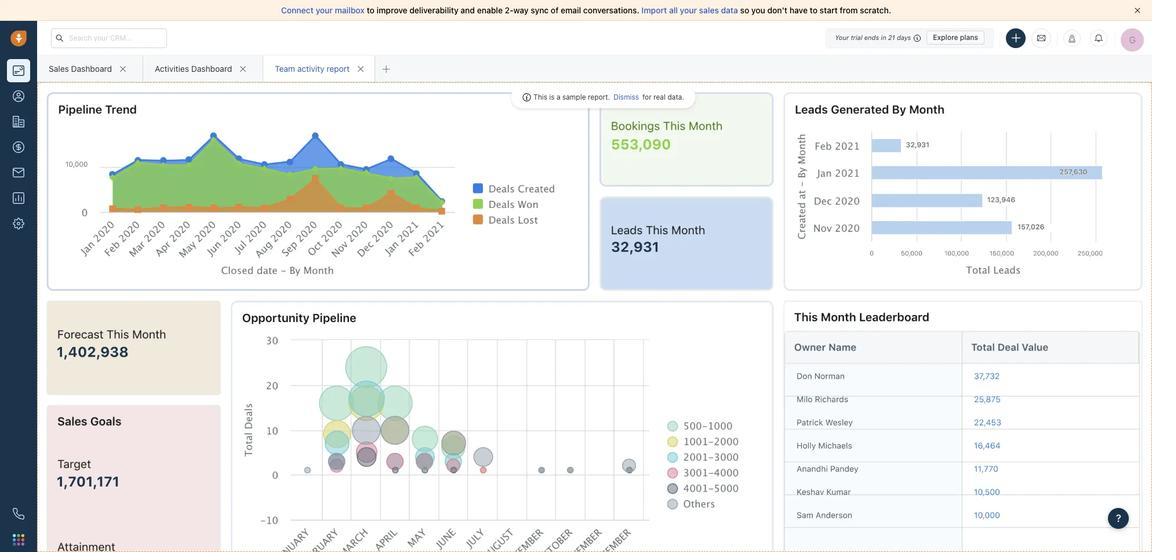 Task type: vqa. For each thing, say whether or not it's contained in the screenshot.
Import Contacts In One Go.
no



Task type: locate. For each thing, give the bounding box(es) containing it.
don't
[[768, 5, 788, 15]]

1 your from the left
[[316, 5, 333, 15]]

connect your mailbox link
[[281, 5, 367, 15]]

dismiss
[[614, 93, 639, 102]]

data
[[722, 5, 739, 15]]

1 to from the left
[[367, 5, 375, 15]]

to
[[367, 5, 375, 15], [810, 5, 818, 15]]

2 to from the left
[[810, 5, 818, 15]]

sync
[[531, 5, 549, 15]]

your left 'mailbox'
[[316, 5, 333, 15]]

activities
[[155, 64, 189, 73]]

0 horizontal spatial your
[[316, 5, 333, 15]]

2 dashboard from the left
[[191, 64, 232, 73]]

ends
[[865, 34, 880, 41]]

dashboard
[[71, 64, 112, 73], [191, 64, 232, 73]]

of
[[551, 5, 559, 15]]

dismiss button
[[610, 92, 643, 103]]

connect
[[281, 5, 314, 15]]

scratch.
[[861, 5, 892, 15]]

your right all
[[680, 5, 697, 15]]

1 horizontal spatial your
[[680, 5, 697, 15]]

0 horizontal spatial dashboard
[[71, 64, 112, 73]]

from
[[840, 5, 858, 15]]

enable
[[477, 5, 503, 15]]

team
[[275, 64, 295, 73]]

phone element
[[7, 503, 30, 526]]

so
[[741, 5, 750, 15]]

your
[[316, 5, 333, 15], [680, 5, 697, 15]]

sales
[[700, 5, 719, 15]]

1 horizontal spatial dashboard
[[191, 64, 232, 73]]

dashboard right sales in the top left of the page
[[71, 64, 112, 73]]

1 dashboard from the left
[[71, 64, 112, 73]]

dashboard for sales dashboard
[[71, 64, 112, 73]]

conversations.
[[584, 5, 640, 15]]

dashboard right 'activities'
[[191, 64, 232, 73]]

0 horizontal spatial to
[[367, 5, 375, 15]]

to left start
[[810, 5, 818, 15]]

team activity report
[[275, 64, 350, 73]]

to right 'mailbox'
[[367, 5, 375, 15]]

this
[[534, 93, 548, 102]]

start
[[820, 5, 838, 15]]

sales
[[49, 64, 69, 73]]

sample
[[563, 93, 586, 102]]

1 horizontal spatial to
[[810, 5, 818, 15]]

this is a sample report. dismiss for real data.
[[534, 93, 685, 102]]



Task type: describe. For each thing, give the bounding box(es) containing it.
Search your CRM... text field
[[51, 28, 167, 48]]

explore
[[934, 33, 959, 42]]

email
[[561, 5, 582, 15]]

phone image
[[13, 509, 24, 520]]

for
[[643, 93, 652, 102]]

and
[[461, 5, 475, 15]]

report
[[327, 64, 350, 73]]

activity
[[298, 64, 325, 73]]

your trial ends in 21 days
[[836, 34, 912, 41]]

import all your sales data link
[[642, 5, 741, 15]]

days
[[898, 34, 912, 41]]

report.
[[588, 93, 610, 102]]

all
[[670, 5, 678, 15]]

you
[[752, 5, 766, 15]]

in
[[882, 34, 887, 41]]

import
[[642, 5, 667, 15]]

explore plans
[[934, 33, 979, 42]]

sales dashboard
[[49, 64, 112, 73]]

your
[[836, 34, 850, 41]]

real
[[654, 93, 666, 102]]

freshworks switcher image
[[13, 535, 24, 546]]

explore plans link
[[927, 31, 985, 45]]

plans
[[961, 33, 979, 42]]

way
[[514, 5, 529, 15]]

have
[[790, 5, 808, 15]]

close image
[[1135, 8, 1141, 13]]

21
[[889, 34, 896, 41]]

trial
[[851, 34, 863, 41]]

deliverability
[[410, 5, 459, 15]]

is
[[550, 93, 555, 102]]

dashboard for activities dashboard
[[191, 64, 232, 73]]

mailbox
[[335, 5, 365, 15]]

2-
[[505, 5, 514, 15]]

connect your mailbox to improve deliverability and enable 2-way sync of email conversations. import all your sales data so you don't have to start from scratch.
[[281, 5, 892, 15]]

email image
[[1038, 33, 1046, 43]]

improve
[[377, 5, 408, 15]]

2 your from the left
[[680, 5, 697, 15]]

activities dashboard
[[155, 64, 232, 73]]

a
[[557, 93, 561, 102]]

data.
[[668, 93, 685, 102]]



